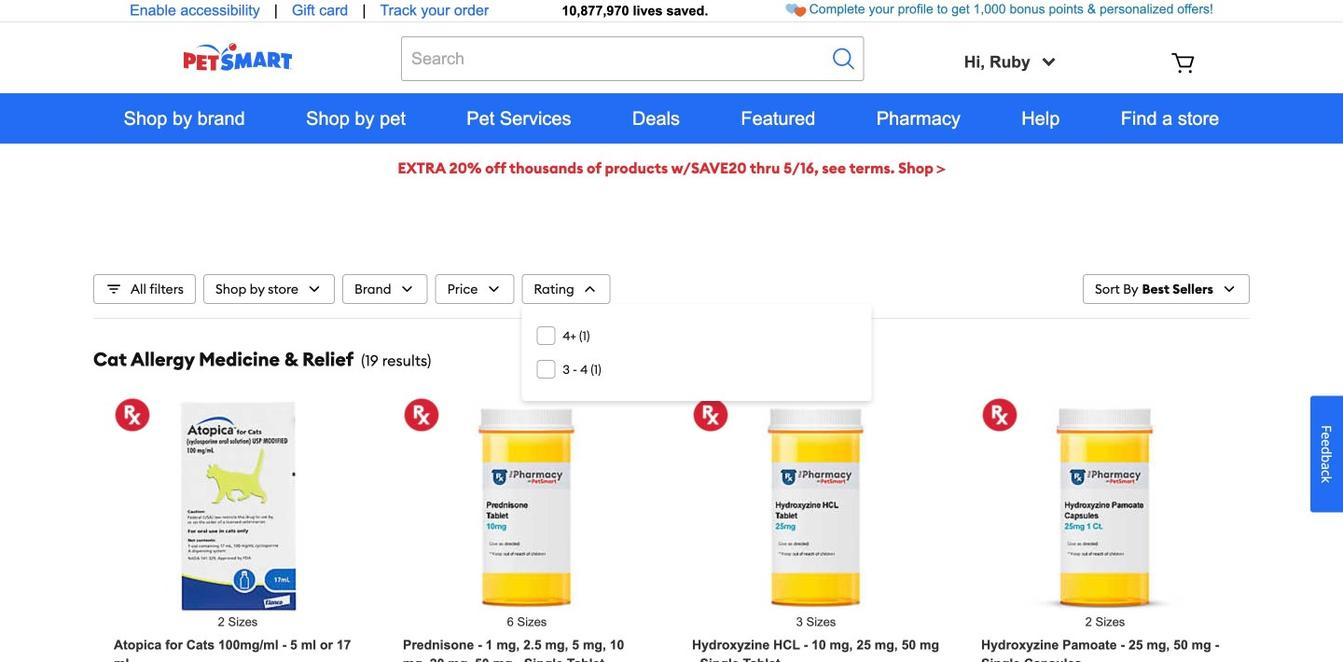 Task type: describe. For each thing, give the bounding box(es) containing it.
search search field
[[401, 36, 864, 81]]

2 prescription medicine image from the left
[[403, 396, 440, 434]]

1 prescription medicine image from the left
[[114, 396, 151, 434]]



Task type: vqa. For each thing, say whether or not it's contained in the screenshot.
back to top "icon"
no



Task type: locate. For each thing, give the bounding box(es) containing it.
None field
[[401, 36, 864, 81]]

prescription medicine image
[[114, 396, 151, 434], [403, 396, 440, 434], [692, 396, 730, 434], [981, 396, 1019, 434]]

None search field
[[401, 36, 864, 81]]

petsmart image
[[149, 43, 327, 71]]

search image
[[831, 46, 857, 72]]

3 prescription medicine image from the left
[[692, 396, 730, 434]]

4 prescription medicine image from the left
[[981, 396, 1019, 434]]



